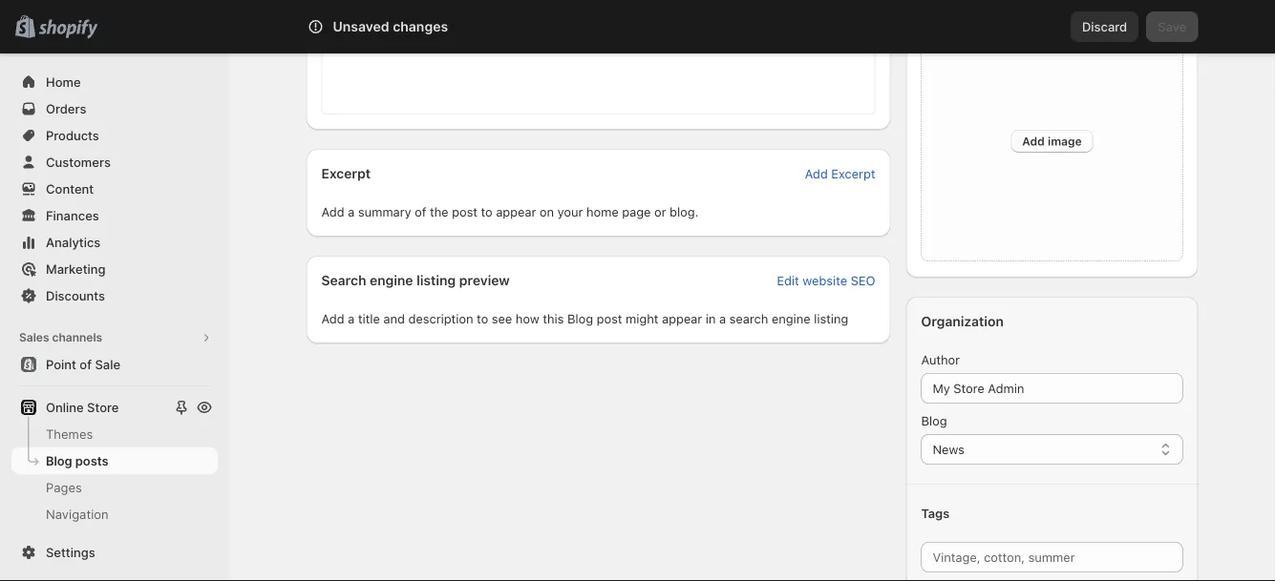 Task type: locate. For each thing, give the bounding box(es) containing it.
store left search
[[308, 23, 340, 38]]

pages
[[46, 481, 82, 495]]

themes link
[[11, 421, 218, 448]]

of
[[80, 357, 92, 372]]

products
[[46, 128, 99, 143]]

0 horizontal spatial online store
[[46, 400, 119, 415]]

analytics link
[[11, 229, 218, 256]]

posts
[[75, 454, 108, 469]]

1 vertical spatial store
[[87, 400, 119, 415]]

0 vertical spatial store
[[308, 23, 340, 38]]

orders
[[46, 101, 86, 116]]

1 horizontal spatial store
[[308, 23, 340, 38]]

content
[[46, 182, 94, 196]]

online up themes
[[46, 400, 84, 415]]

1 horizontal spatial online
[[268, 23, 305, 38]]

marketing link
[[11, 256, 218, 283]]

store
[[308, 23, 340, 38], [87, 400, 119, 415]]

home
[[46, 75, 81, 89]]

1 horizontal spatial online store
[[268, 23, 340, 38]]

shopify image
[[38, 20, 98, 39]]

1 horizontal spatial online store link
[[268, 21, 340, 40]]

1 vertical spatial online store link
[[11, 395, 170, 421]]

discounts link
[[11, 283, 218, 310]]

discard button
[[1071, 11, 1139, 42]]

1 vertical spatial online store
[[46, 400, 119, 415]]

online store
[[268, 23, 340, 38], [46, 400, 119, 415]]

discounts
[[46, 289, 105, 303]]

search button
[[361, 11, 915, 42]]

0 horizontal spatial online
[[46, 400, 84, 415]]

1 vertical spatial online
[[46, 400, 84, 415]]

search
[[392, 19, 433, 34]]

settings link
[[11, 540, 218, 567]]

navigation link
[[11, 502, 218, 528]]

point of sale link
[[11, 352, 218, 378]]

online
[[268, 23, 305, 38], [46, 400, 84, 415]]

sale
[[95, 357, 120, 372]]

sales
[[19, 331, 49, 345]]

0 vertical spatial online
[[268, 23, 305, 38]]

content link
[[11, 176, 218, 203]]

0 horizontal spatial store
[[87, 400, 119, 415]]

online store link
[[268, 21, 340, 40], [11, 395, 170, 421]]

online left unsaved
[[268, 23, 305, 38]]

0 vertical spatial online store
[[268, 23, 340, 38]]

navigation
[[46, 507, 109, 522]]

store up themes link at the left
[[87, 400, 119, 415]]



Task type: describe. For each thing, give the bounding box(es) containing it.
point
[[46, 357, 76, 372]]

pages link
[[11, 475, 218, 502]]

sales channels
[[19, 331, 102, 345]]

products link
[[11, 122, 218, 149]]

analytics
[[46, 235, 101, 250]]

unsaved changes
[[333, 19, 448, 35]]

finances link
[[11, 203, 218, 229]]

preferences link
[[11, 528, 218, 555]]

blog
[[46, 454, 72, 469]]

customers
[[46, 155, 111, 170]]

0 vertical spatial online store link
[[268, 21, 340, 40]]

sales channels button
[[11, 325, 218, 352]]

changes
[[393, 19, 448, 35]]

unsaved
[[333, 19, 390, 35]]

save button
[[1147, 11, 1199, 42]]

blog posts link
[[11, 448, 218, 475]]

point of sale
[[46, 357, 120, 372]]

home link
[[11, 69, 218, 96]]

finances
[[46, 208, 99, 223]]

save
[[1158, 19, 1187, 34]]

0 horizontal spatial online store link
[[11, 395, 170, 421]]

discard
[[1083, 19, 1128, 34]]

customers link
[[11, 149, 218, 176]]

preferences
[[46, 534, 116, 549]]

orders link
[[11, 96, 218, 122]]

marketing
[[46, 262, 106, 277]]

point of sale button
[[0, 352, 229, 378]]

themes
[[46, 427, 93, 442]]

blog posts
[[46, 454, 108, 469]]

settings
[[46, 546, 95, 560]]

channels
[[52, 331, 102, 345]]



Task type: vqa. For each thing, say whether or not it's contained in the screenshot.
text box
no



